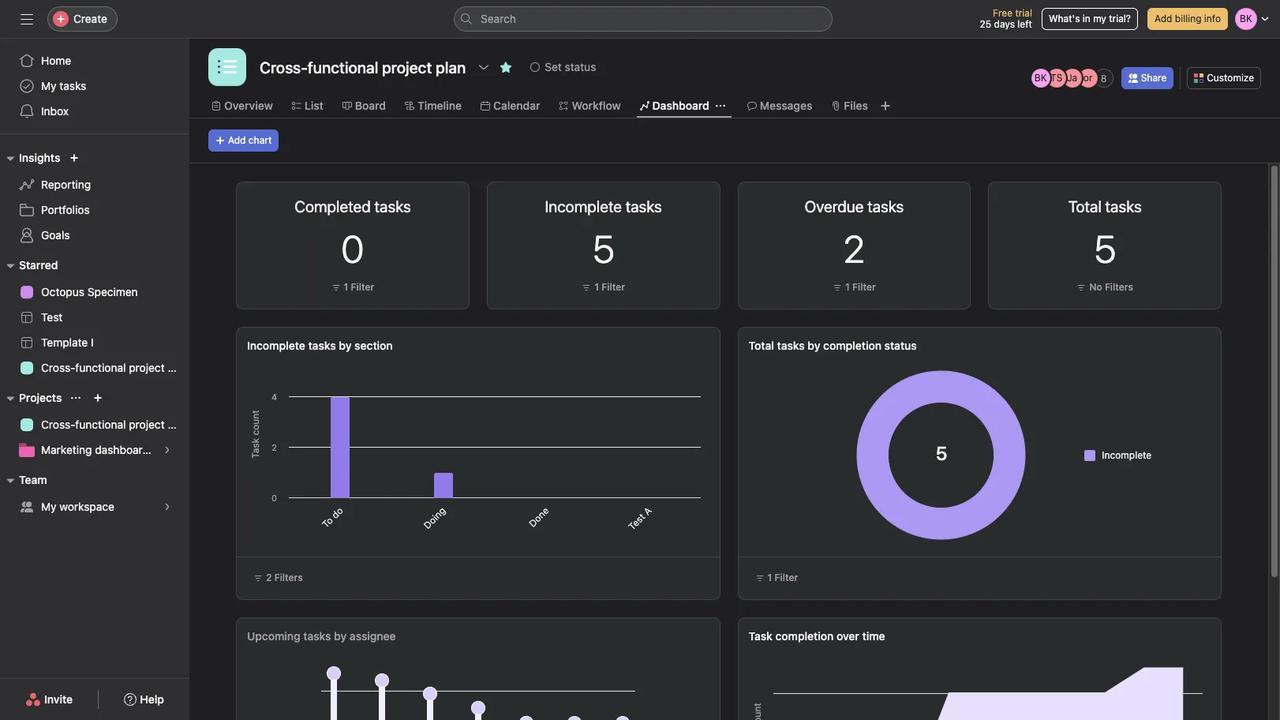 Task type: vqa. For each thing, say whether or not it's contained in the screenshot.
Today 12:00am – Jan 1, 2024
no



Task type: describe. For each thing, give the bounding box(es) containing it.
in
[[1083, 13, 1091, 24]]

workspace
[[59, 500, 114, 513]]

cross- for first cross-functional project plan link from the bottom of the page
[[41, 418, 75, 431]]

reporting
[[41, 178, 91, 191]]

starred
[[19, 258, 58, 272]]

no filters button
[[1073, 279, 1138, 295]]

1 view chart image from the left
[[647, 198, 660, 211]]

test link
[[9, 305, 180, 330]]

create button
[[47, 6, 118, 32]]

teams element
[[0, 466, 189, 523]]

25
[[980, 18, 992, 30]]

template i link
[[9, 330, 180, 355]]

completion status
[[824, 339, 917, 352]]

inbox
[[41, 104, 69, 118]]

by assignee
[[334, 629, 396, 643]]

a
[[642, 504, 654, 517]]

new project or portfolio image
[[93, 393, 103, 403]]

starred button
[[0, 256, 58, 275]]

octopus specimen
[[41, 285, 138, 298]]

messages
[[760, 99, 813, 112]]

no filters
[[1090, 281, 1134, 293]]

total
[[749, 339, 774, 352]]

dashboard
[[653, 99, 710, 112]]

chart
[[249, 134, 272, 146]]

1 for 0
[[344, 281, 348, 293]]

total tasks
[[1069, 197, 1142, 216]]

my workspace link
[[9, 494, 180, 520]]

my
[[1094, 13, 1107, 24]]

show options image
[[478, 61, 491, 73]]

ja
[[1068, 72, 1078, 84]]

1 filter for 5
[[595, 281, 625, 293]]

incomplete for incomplete tasks by section
[[247, 339, 305, 352]]

insights element
[[0, 144, 189, 251]]

plan for first cross-functional project plan link from the bottom of the page
[[168, 418, 189, 431]]

portfolios
[[41, 203, 90, 216]]

set status
[[545, 60, 596, 73]]

tasks for upcoming
[[303, 629, 331, 643]]

goals
[[41, 228, 70, 242]]

share
[[1141, 72, 1167, 84]]

to do
[[319, 504, 345, 530]]

marketing
[[41, 443, 92, 456]]

octopus specimen link
[[9, 279, 180, 305]]

my for my tasks
[[41, 79, 56, 92]]

what's in my trial? button
[[1042, 8, 1138, 30]]

add for add billing info
[[1155, 13, 1173, 24]]

invite button
[[15, 685, 83, 714]]

more actions image
[[440, 198, 453, 211]]

show options, current sort, top image
[[71, 393, 81, 403]]

1 cross-functional project plan link from the top
[[9, 355, 189, 381]]

add tab image
[[879, 99, 892, 112]]

customize button
[[1188, 67, 1262, 89]]

new image
[[70, 153, 79, 163]]

left
[[1018, 18, 1033, 30]]

do
[[329, 504, 345, 521]]

dashboard link
[[640, 97, 710, 114]]

tasks for total
[[777, 339, 805, 352]]

marketing dashboards
[[41, 443, 155, 456]]

board link
[[343, 97, 386, 114]]

set
[[545, 60, 562, 73]]

messages link
[[747, 97, 813, 114]]

projects button
[[0, 388, 62, 407]]

see details, my workspace image
[[163, 502, 172, 512]]

list link
[[292, 97, 324, 114]]

functional for 2nd cross-functional project plan link from the bottom
[[75, 361, 126, 374]]

starred element
[[0, 251, 189, 384]]

i
[[91, 336, 94, 349]]

customize
[[1207, 72, 1255, 84]]

search button
[[454, 6, 833, 32]]

set status button
[[524, 56, 604, 78]]

project for first cross-functional project plan link from the bottom of the page
[[129, 418, 165, 431]]

test for test
[[41, 310, 63, 324]]

specimen
[[87, 285, 138, 298]]

by section
[[339, 339, 393, 352]]

share button
[[1122, 67, 1174, 89]]

1 for 5
[[595, 281, 599, 293]]

task
[[749, 629, 773, 643]]

team button
[[0, 471, 47, 490]]

upcoming
[[247, 629, 301, 643]]

filter for 0
[[351, 281, 374, 293]]

incomplete tasks by section
[[247, 339, 393, 352]]

status
[[565, 60, 596, 73]]

1 filter button for 0
[[327, 279, 378, 295]]

overdue tasks
[[805, 197, 904, 216]]

marketing dashboards link
[[9, 437, 180, 463]]

free trial 25 days left
[[980, 7, 1033, 30]]

5 for incomplete tasks
[[593, 227, 615, 271]]

plan for 2nd cross-functional project plan link from the bottom
[[168, 361, 189, 374]]

help
[[140, 692, 164, 706]]

upcoming tasks by assignee
[[247, 629, 396, 643]]

search
[[481, 12, 516, 25]]

timeline
[[418, 99, 462, 112]]

insights
[[19, 151, 60, 164]]

1 filter for 0
[[344, 281, 374, 293]]

1 for 2
[[846, 281, 850, 293]]

reporting link
[[9, 172, 180, 197]]

1 filter button for 2
[[829, 279, 880, 295]]

add chart
[[228, 134, 272, 146]]



Task type: locate. For each thing, give the bounding box(es) containing it.
1 vertical spatial project
[[129, 418, 165, 431]]

1 vertical spatial add
[[228, 134, 246, 146]]

total tasks by completion status
[[749, 339, 917, 352]]

filter for 2
[[853, 281, 876, 293]]

over time
[[837, 629, 886, 643]]

1 vertical spatial cross-
[[41, 418, 75, 431]]

my tasks link
[[9, 73, 180, 99]]

2 plan from the top
[[168, 418, 189, 431]]

trial?
[[1109, 13, 1131, 24]]

5 button for incomplete tasks
[[593, 227, 615, 271]]

5 down incomplete tasks
[[593, 227, 615, 271]]

cross- inside starred element
[[41, 361, 75, 374]]

0 vertical spatial incomplete
[[247, 339, 305, 352]]

1 filter for 2
[[846, 281, 876, 293]]

cross-functional project plan for first cross-functional project plan link from the bottom of the page
[[41, 418, 189, 431]]

tasks
[[59, 79, 86, 92], [308, 339, 336, 352], [777, 339, 805, 352], [303, 629, 331, 643]]

doing
[[421, 504, 448, 531]]

2 cross- from the top
[[41, 418, 75, 431]]

projects element
[[0, 384, 189, 466]]

1 my from the top
[[41, 79, 56, 92]]

2 up upcoming
[[266, 572, 272, 583]]

cross-functional project plan link up marketing dashboards
[[9, 412, 189, 437]]

plan
[[168, 361, 189, 374], [168, 418, 189, 431]]

0 vertical spatial cross-functional project plan link
[[9, 355, 189, 381]]

projects
[[19, 391, 62, 404]]

tasks right upcoming
[[303, 629, 331, 643]]

cross- up marketing
[[41, 418, 75, 431]]

add billing info
[[1155, 13, 1221, 24]]

remove from starred image
[[500, 61, 513, 73]]

1 vertical spatial functional
[[75, 418, 126, 431]]

view chart image
[[647, 198, 660, 211], [898, 198, 911, 211]]

filters up upcoming
[[275, 572, 303, 583]]

my down team
[[41, 500, 56, 513]]

2 project from the top
[[129, 418, 165, 431]]

global element
[[0, 39, 189, 133]]

1 vertical spatial 2
[[266, 572, 272, 583]]

1 project from the top
[[129, 361, 165, 374]]

or
[[1084, 72, 1093, 84]]

tasks left by section
[[308, 339, 336, 352]]

5 button
[[593, 227, 615, 271], [1094, 227, 1117, 271]]

functional inside projects element
[[75, 418, 126, 431]]

cross-functional project plan inside projects element
[[41, 418, 189, 431]]

my tasks
[[41, 79, 86, 92]]

add inside button
[[1155, 13, 1173, 24]]

plan inside starred element
[[168, 361, 189, 374]]

done
[[526, 504, 551, 529]]

billing
[[1175, 13, 1202, 24]]

0 horizontal spatial incomplete
[[247, 339, 305, 352]]

test
[[41, 310, 63, 324], [626, 511, 648, 533]]

template i
[[41, 336, 94, 349]]

2 down overdue tasks
[[844, 227, 865, 271]]

create
[[73, 12, 107, 25]]

cross-functional project plan up dashboards on the bottom of page
[[41, 418, 189, 431]]

octopus
[[41, 285, 84, 298]]

add for add chart
[[228, 134, 246, 146]]

cross- inside projects element
[[41, 418, 75, 431]]

2 functional from the top
[[75, 418, 126, 431]]

my inside "link"
[[41, 500, 56, 513]]

1 cross- from the top
[[41, 361, 75, 374]]

overview link
[[212, 97, 273, 114]]

inbox link
[[9, 99, 180, 124]]

my inside global element
[[41, 79, 56, 92]]

add chart button
[[208, 129, 279, 152]]

0 vertical spatial plan
[[168, 361, 189, 374]]

test for test a
[[626, 511, 648, 533]]

0 vertical spatial 2
[[844, 227, 865, 271]]

1
[[344, 281, 348, 293], [595, 281, 599, 293], [846, 281, 850, 293], [768, 572, 772, 583]]

functional down the template i link
[[75, 361, 126, 374]]

team
[[19, 473, 47, 486]]

2 for 2
[[844, 227, 865, 271]]

1 functional from the top
[[75, 361, 126, 374]]

0 horizontal spatial 5
[[593, 227, 615, 271]]

free
[[993, 7, 1013, 19]]

add left billing
[[1155, 13, 1173, 24]]

project down the template i link
[[129, 361, 165, 374]]

workflow
[[572, 99, 621, 112]]

list
[[305, 99, 324, 112]]

trial
[[1016, 7, 1033, 19]]

0 vertical spatial my
[[41, 79, 56, 92]]

0 horizontal spatial 2
[[266, 572, 272, 583]]

1 vertical spatial filters
[[275, 572, 303, 583]]

2 for 2 filters
[[266, 572, 272, 583]]

files
[[844, 99, 868, 112]]

list image
[[218, 58, 237, 77]]

hide sidebar image
[[21, 13, 33, 25]]

completion
[[776, 629, 834, 643]]

cross- down template
[[41, 361, 75, 374]]

5 button up the no filters button
[[1094, 227, 1117, 271]]

1 filter
[[344, 281, 374, 293], [595, 281, 625, 293], [846, 281, 876, 293], [768, 572, 798, 583]]

what's
[[1049, 13, 1080, 24]]

1 vertical spatial cross-functional project plan
[[41, 418, 189, 431]]

2 cross-functional project plan from the top
[[41, 418, 189, 431]]

0 vertical spatial cross-
[[41, 361, 75, 374]]

0 horizontal spatial view chart image
[[647, 198, 660, 211]]

0 vertical spatial cross-functional project plan
[[41, 361, 189, 374]]

1 horizontal spatial 2
[[844, 227, 865, 271]]

0
[[341, 227, 364, 271]]

cross-functional project plan down the template i link
[[41, 361, 189, 374]]

1 horizontal spatial test
[[626, 511, 648, 533]]

tasks for incomplete
[[308, 339, 336, 352]]

2 5 from the left
[[1094, 227, 1117, 271]]

1 horizontal spatial filters
[[1105, 281, 1134, 293]]

5 up the no filters button
[[1094, 227, 1117, 271]]

see details, marketing dashboards image
[[163, 445, 172, 455]]

my for my workspace
[[41, 500, 56, 513]]

1 vertical spatial incomplete
[[1102, 449, 1152, 461]]

project up see details, marketing dashboards image
[[129, 418, 165, 431]]

0 horizontal spatial test
[[41, 310, 63, 324]]

invite
[[44, 692, 73, 706]]

1 vertical spatial test
[[626, 511, 648, 533]]

2 cross-functional project plan link from the top
[[9, 412, 189, 437]]

project for 2nd cross-functional project plan link from the bottom
[[129, 361, 165, 374]]

test inside test a
[[626, 511, 648, 533]]

1 vertical spatial cross-functional project plan link
[[9, 412, 189, 437]]

incomplete
[[247, 339, 305, 352], [1102, 449, 1152, 461]]

tab actions image
[[716, 101, 725, 111]]

goals link
[[9, 223, 180, 248]]

tasks left the by at the right of the page
[[777, 339, 805, 352]]

filter for 5
[[602, 281, 625, 293]]

5 button for total tasks
[[1094, 227, 1117, 271]]

my
[[41, 79, 56, 92], [41, 500, 56, 513]]

workflow link
[[559, 97, 621, 114]]

functional up marketing dashboards
[[75, 418, 126, 431]]

8
[[1101, 72, 1107, 84]]

2 5 button from the left
[[1094, 227, 1117, 271]]

tasks inside global element
[[59, 79, 86, 92]]

5 for total tasks
[[1094, 227, 1117, 271]]

tasks down home
[[59, 79, 86, 92]]

2 inside '2 filters' button
[[266, 572, 272, 583]]

1 filter button for 5
[[578, 279, 629, 295]]

1 horizontal spatial view chart image
[[898, 198, 911, 211]]

1 cross-functional project plan from the top
[[41, 361, 189, 374]]

cross- for 2nd cross-functional project plan link from the bottom
[[41, 361, 75, 374]]

files link
[[832, 97, 868, 114]]

0 vertical spatial functional
[[75, 361, 126, 374]]

1 vertical spatial plan
[[168, 418, 189, 431]]

no
[[1090, 281, 1103, 293]]

2 filters button
[[246, 567, 310, 589]]

to
[[319, 514, 335, 530]]

2 filters
[[266, 572, 303, 583]]

completed tasks
[[295, 197, 411, 216]]

cross-functional project plan inside starred element
[[41, 361, 189, 374]]

bk
[[1035, 72, 1047, 84]]

project inside projects element
[[129, 418, 165, 431]]

cross-functional project plan
[[41, 361, 189, 374], [41, 418, 189, 431]]

0 vertical spatial add
[[1155, 13, 1173, 24]]

2 my from the top
[[41, 500, 56, 513]]

filter
[[351, 281, 374, 293], [602, 281, 625, 293], [853, 281, 876, 293], [775, 572, 798, 583]]

1 horizontal spatial 5
[[1094, 227, 1117, 271]]

insights button
[[0, 148, 60, 167]]

filters right no
[[1105, 281, 1134, 293]]

0 vertical spatial filters
[[1105, 281, 1134, 293]]

add
[[1155, 13, 1173, 24], [228, 134, 246, 146]]

view chart image
[[396, 198, 409, 211]]

test inside starred element
[[41, 310, 63, 324]]

info
[[1205, 13, 1221, 24]]

ts
[[1051, 72, 1063, 84]]

2 button
[[844, 227, 865, 271]]

my up inbox
[[41, 79, 56, 92]]

incomplete for incomplete
[[1102, 449, 1152, 461]]

overview
[[224, 99, 273, 112]]

2 view chart image from the left
[[898, 198, 911, 211]]

filters for 2 filters
[[275, 572, 303, 583]]

plan inside projects element
[[168, 418, 189, 431]]

task completion over time
[[749, 629, 886, 643]]

edit chart image
[[418, 198, 431, 211]]

0 horizontal spatial add
[[228, 134, 246, 146]]

filters for no filters
[[1105, 281, 1134, 293]]

board
[[355, 99, 386, 112]]

help button
[[114, 685, 174, 714]]

incomplete tasks
[[545, 197, 662, 216]]

0 horizontal spatial filters
[[275, 572, 303, 583]]

1 5 from the left
[[593, 227, 615, 271]]

5 button down incomplete tasks
[[593, 227, 615, 271]]

dashboards
[[95, 443, 155, 456]]

1 5 button from the left
[[593, 227, 615, 271]]

5
[[593, 227, 615, 271], [1094, 227, 1117, 271]]

0 button
[[341, 227, 364, 271]]

by
[[808, 339, 821, 352]]

tasks for my
[[59, 79, 86, 92]]

test a
[[626, 504, 654, 533]]

calendar
[[493, 99, 540, 112]]

1 horizontal spatial incomplete
[[1102, 449, 1152, 461]]

functional inside starred element
[[75, 361, 126, 374]]

0 horizontal spatial 5 button
[[593, 227, 615, 271]]

0 vertical spatial project
[[129, 361, 165, 374]]

home
[[41, 54, 71, 67]]

cross-functional project plan for 2nd cross-functional project plan link from the bottom
[[41, 361, 189, 374]]

add left the "chart"
[[228, 134, 246, 146]]

search list box
[[454, 6, 833, 32]]

what's in my trial?
[[1049, 13, 1131, 24]]

portfolios link
[[9, 197, 180, 223]]

project inside starred element
[[129, 361, 165, 374]]

1 plan from the top
[[168, 361, 189, 374]]

1 horizontal spatial 5 button
[[1094, 227, 1117, 271]]

None text field
[[256, 53, 470, 81]]

home link
[[9, 48, 180, 73]]

cross-functional project plan link down i
[[9, 355, 189, 381]]

0 vertical spatial test
[[41, 310, 63, 324]]

functional for first cross-functional project plan link from the bottom of the page
[[75, 418, 126, 431]]

1 vertical spatial my
[[41, 500, 56, 513]]

1 horizontal spatial add
[[1155, 13, 1173, 24]]

timeline link
[[405, 97, 462, 114]]

add inside button
[[228, 134, 246, 146]]



